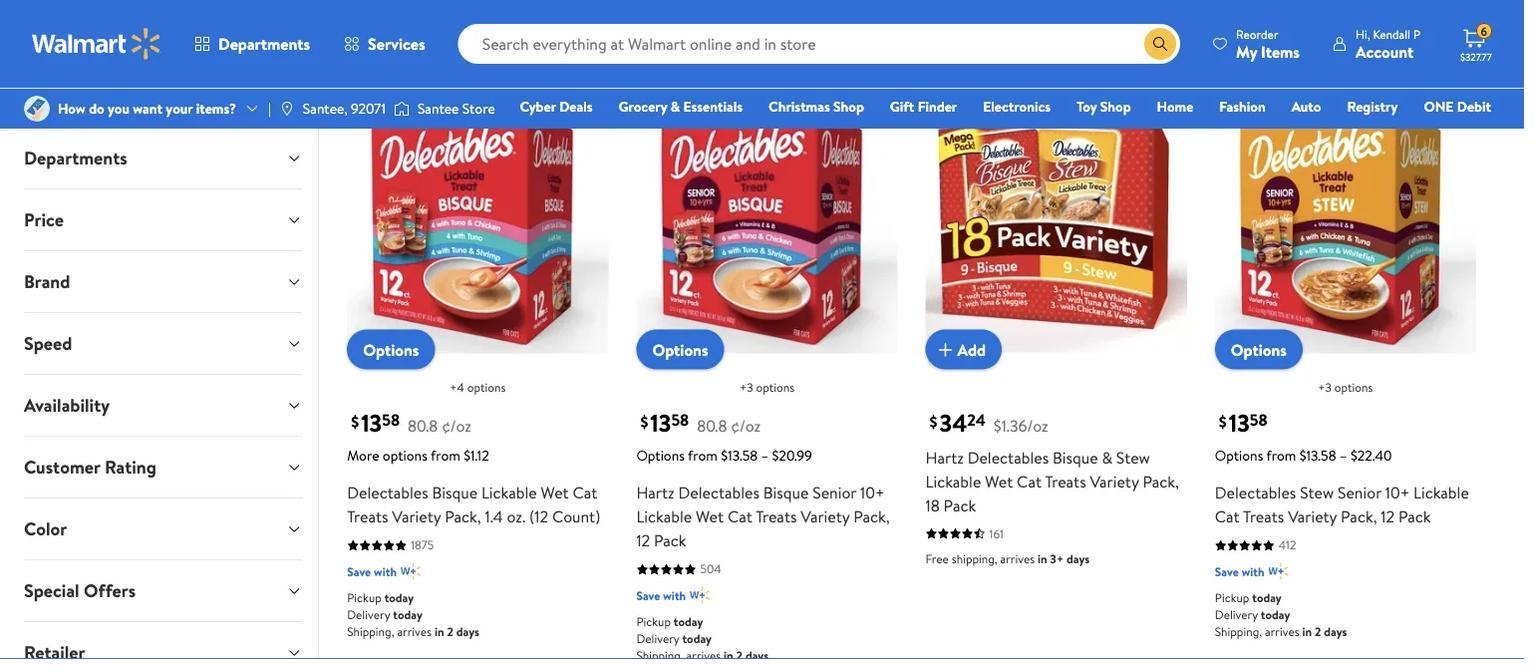 Task type: locate. For each thing, give the bounding box(es) containing it.
treats up the 412
[[1244, 506, 1285, 528]]

80.8 for bisque
[[408, 415, 438, 436]]

senior inside hartz delectables bisque senior 10+ lickable wet cat treats variety pack, 12 pack
[[813, 482, 857, 504]]

1 vertical spatial departments
[[24, 146, 127, 171]]

delectables down the options from $13.58 – $22.40
[[1215, 482, 1297, 504]]

one debit walmart+
[[1424, 97, 1492, 144]]

tab
[[8, 622, 318, 659]]

1 vertical spatial hartz
[[637, 482, 675, 504]]

pickup
[[347, 590, 382, 607], [1215, 590, 1250, 607], [637, 614, 671, 630]]

pack inside hartz delectables bisque senior 10+ lickable wet cat treats variety pack, 12 pack
[[654, 530, 687, 552]]

speed button
[[8, 313, 318, 374]]

504
[[700, 561, 722, 578]]

2 horizontal spatial pack
[[1399, 506, 1432, 528]]

options link for delectables
[[637, 330, 725, 370]]

delivery for delectables stew senior 10+ lickable cat treats variety pack, 12 pack
[[1215, 607, 1259, 623]]

from left $1.12
[[431, 445, 461, 465]]

2 +3 from the left
[[1319, 379, 1332, 396]]

1 horizontal spatial +3 options
[[1319, 379, 1374, 396]]

variety inside delectables bisque lickable wet cat treats variety pack, 1.4 oz. (12 count)
[[392, 506, 441, 528]]

2 ¢/oz from the left
[[731, 415, 761, 436]]

2 horizontal spatial from
[[1267, 445, 1297, 465]]

6
[[1481, 23, 1488, 40]]

cat down $1.36/oz
[[1017, 470, 1042, 492]]

2 shop from the left
[[1101, 97, 1131, 116]]

pickup today delivery today shipping, arrives in 2 days down 1875
[[347, 590, 480, 640]]

¢/oz up $1.12
[[442, 415, 472, 436]]

4 $ from the left
[[1219, 410, 1227, 432]]

options up $20.99
[[756, 379, 795, 396]]

 image right the '|'
[[279, 101, 295, 117]]

$ for $ 13 58 80.8 ¢/oz more options from $1.12
[[351, 410, 359, 432]]

$ inside $ 13 58 80.8 ¢/oz options from $13.58 – $20.99
[[641, 410, 649, 432]]

13 for $ 13 58 80.8 ¢/oz options from $13.58 – $20.99
[[651, 407, 672, 440]]

+3
[[740, 379, 754, 396], [1319, 379, 1332, 396]]

1875
[[411, 537, 434, 554]]

cat inside delectables stew senior 10+ lickable cat treats variety pack, 12 pack
[[1215, 506, 1240, 528]]

0 horizontal spatial 12
[[637, 530, 650, 552]]

cat down "$ 13 58"
[[1215, 506, 1240, 528]]

brand
[[24, 269, 70, 294]]

hartz inside the $ 34 24 $1.36/oz hartz delectables bisque & stew lickable wet cat treats variety pack, 18 pack
[[926, 446, 964, 468]]

pickup for delectables stew senior 10+ lickable cat treats variety pack, 12 pack
[[1215, 590, 1250, 607]]

1 $ from the left
[[351, 410, 359, 432]]

0 horizontal spatial stew
[[1117, 446, 1151, 468]]

treats
[[1046, 470, 1087, 492], [347, 506, 388, 528], [756, 506, 797, 528], [1244, 506, 1285, 528]]

0 horizontal spatial  image
[[279, 101, 295, 117]]

¢/oz inside "$ 13 58 80.8 ¢/oz more options from $1.12"
[[442, 415, 472, 436]]

0 horizontal spatial &
[[671, 97, 680, 116]]

2 10+ from the left
[[1386, 482, 1410, 504]]

1 horizontal spatial with
[[663, 587, 686, 604]]

from down "$ 13 58"
[[1267, 445, 1297, 465]]

12 up pickup today delivery today
[[637, 530, 650, 552]]

1 horizontal spatial from
[[688, 445, 718, 465]]

+3 options
[[740, 379, 795, 396], [1319, 379, 1374, 396]]

hartz down $ 13 58 80.8 ¢/oz options from $13.58 – $20.99
[[637, 482, 675, 504]]

options for stew
[[1231, 339, 1287, 361]]

hartz down 34 at the right bottom
[[926, 446, 964, 468]]

1 horizontal spatial 13
[[651, 407, 672, 440]]

 image right 92071
[[394, 99, 410, 119]]

from
[[431, 445, 461, 465], [688, 445, 718, 465], [1267, 445, 1297, 465]]

1 pickup today delivery today shipping, arrives in 2 days from the left
[[347, 590, 480, 640]]

1 horizontal spatial save with
[[637, 587, 686, 604]]

walmart plus image down 1875
[[401, 562, 421, 582]]

options link
[[347, 330, 435, 370], [637, 330, 725, 370], [1215, 330, 1303, 370]]

treats down $20.99
[[756, 506, 797, 528]]

$ 13 58 80.8 ¢/oz more options from $1.12
[[347, 407, 489, 465]]

1 80.8 from the left
[[408, 415, 438, 436]]

1 horizontal spatial walmart plus image
[[690, 586, 710, 606]]

special offers button
[[8, 560, 318, 621]]

today inside delivery today shipping, arrives in 2 days
[[683, 9, 712, 26]]

$327.77
[[1461, 50, 1493, 63]]

1 horizontal spatial shop
[[1101, 97, 1131, 116]]

in
[[724, 26, 734, 43], [1038, 550, 1048, 567], [435, 623, 444, 640], [1303, 623, 1313, 640]]

$1.12
[[464, 445, 489, 465]]

80.8 inside "$ 13 58 80.8 ¢/oz more options from $1.12"
[[408, 415, 438, 436]]

0 horizontal spatial pickup today delivery today shipping, arrives in 2 days
[[347, 590, 480, 640]]

1 horizontal spatial $13.58
[[1300, 445, 1337, 465]]

2 horizontal spatial save
[[1215, 563, 1239, 580]]

2 horizontal spatial 13
[[1229, 407, 1250, 440]]

stew inside the $ 34 24 $1.36/oz hartz delectables bisque & stew lickable wet cat treats variety pack, 18 pack
[[1117, 446, 1151, 468]]

wet up (12
[[541, 482, 569, 504]]

58 for $ 13 58 80.8 ¢/oz more options from $1.12
[[382, 410, 400, 431]]

2 pickup today delivery today shipping, arrives in 2 days from the left
[[1215, 590, 1348, 640]]

wet up the 161
[[985, 470, 1014, 492]]

2 $13.58 from the left
[[1300, 445, 1337, 465]]

$ inside "$ 13 58"
[[1219, 410, 1227, 432]]

departments down how
[[24, 146, 127, 171]]

1 options link from the left
[[347, 330, 435, 370]]

 image
[[24, 96, 50, 122]]

walmart plus image
[[401, 562, 421, 582], [690, 586, 710, 606]]

1 horizontal spatial hartz
[[926, 446, 964, 468]]

arrives down the 161
[[1001, 550, 1035, 567]]

0 horizontal spatial wet
[[541, 482, 569, 504]]

3 from from the left
[[1267, 445, 1297, 465]]

+3 up $ 13 58 80.8 ¢/oz options from $13.58 – $20.99
[[740, 379, 754, 396]]

1 horizontal spatial &
[[1102, 446, 1113, 468]]

13 for $ 13 58 80.8 ¢/oz more options from $1.12
[[361, 407, 382, 440]]

1 from from the left
[[431, 445, 461, 465]]

– left $20.99
[[761, 445, 769, 465]]

1 vertical spatial 12
[[637, 530, 650, 552]]

58
[[382, 410, 400, 431], [672, 410, 689, 431], [1250, 410, 1268, 431]]

13 inside $ 13 58 80.8 ¢/oz options from $13.58 – $20.99
[[651, 407, 672, 440]]

0 horizontal spatial +3 options
[[740, 379, 795, 396]]

0 vertical spatial walmart plus image
[[401, 562, 421, 582]]

0 horizontal spatial options link
[[347, 330, 435, 370]]

save with for delectables stew senior 10+ lickable cat treats variety pack, 12 pack
[[1215, 563, 1265, 580]]

wet up 504
[[696, 506, 724, 528]]

shop right toy
[[1101, 97, 1131, 116]]

1 vertical spatial walmart plus image
[[690, 586, 710, 606]]

reorder my items
[[1237, 25, 1300, 62]]

+3 up the options from $13.58 – $22.40
[[1319, 379, 1332, 396]]

cat down $ 13 58 80.8 ¢/oz options from $13.58 – $20.99
[[728, 506, 753, 528]]

2 horizontal spatial bisque
[[1053, 446, 1099, 468]]

options up the $22.40
[[1335, 379, 1374, 396]]

1 horizontal spatial pack
[[944, 494, 977, 516]]

store
[[463, 99, 495, 118]]

add
[[958, 339, 986, 360]]

$22.40
[[1351, 445, 1393, 465]]

treats down $1.36/oz
[[1046, 470, 1087, 492]]

2
[[737, 26, 743, 43], [447, 623, 454, 640], [1315, 623, 1322, 640]]

price
[[24, 207, 64, 232]]

pack, inside hartz delectables bisque senior 10+ lickable wet cat treats variety pack, 12 pack
[[854, 506, 890, 528]]

customer rating button
[[8, 437, 318, 498]]

departments tab
[[8, 128, 318, 188]]

1 horizontal spatial options link
[[637, 330, 725, 370]]

1 horizontal spatial save
[[637, 587, 661, 604]]

0 horizontal spatial departments
[[24, 146, 127, 171]]

1 horizontal spatial 58
[[672, 410, 689, 431]]

santee, 92071
[[303, 99, 386, 118]]

0 horizontal spatial +3
[[740, 379, 754, 396]]

brand button
[[8, 251, 318, 312]]

58 inside "$ 13 58 80.8 ¢/oz more options from $1.12"
[[382, 410, 400, 431]]

¢/oz inside $ 13 58 80.8 ¢/oz options from $13.58 – $20.99
[[731, 415, 761, 436]]

how do you want your items?
[[58, 99, 236, 118]]

debit
[[1458, 97, 1492, 116]]

1 horizontal spatial senior
[[1338, 482, 1382, 504]]

2 horizontal spatial 2
[[1315, 623, 1322, 640]]

special offers tab
[[8, 560, 318, 621]]

shop left add to favorites list, hartz delectables bisque senior 10+ lickable wet cat treats variety pack, 12 pack icon
[[834, 97, 864, 116]]

from up hartz delectables bisque senior 10+ lickable wet cat treats variety pack, 12 pack
[[688, 445, 718, 465]]

13 inside "$ 13 58 80.8 ¢/oz more options from $1.12"
[[361, 407, 382, 440]]

2 senior from the left
[[1338, 482, 1382, 504]]

walmart image
[[32, 28, 162, 60]]

1 horizontal spatial stew
[[1301, 482, 1334, 504]]

2 from from the left
[[688, 445, 718, 465]]

hartz inside hartz delectables bisque senior 10+ lickable wet cat treats variety pack, 12 pack
[[637, 482, 675, 504]]

bisque
[[1053, 446, 1099, 468], [432, 482, 478, 504], [764, 482, 809, 504]]

walmart plus image
[[1269, 562, 1289, 582]]

senior inside delectables stew senior 10+ lickable cat treats variety pack, 12 pack
[[1338, 482, 1382, 504]]

in inside delivery today shipping, arrives in 2 days
[[724, 26, 734, 43]]

pickup today delivery today shipping, arrives in 2 days for 80.8 ¢/oz
[[347, 590, 480, 640]]

2 horizontal spatial shipping,
[[1215, 623, 1263, 640]]

pickup today delivery today shipping, arrives in 2 days down walmart plus icon
[[1215, 590, 1348, 640]]

1 vertical spatial &
[[1102, 446, 1113, 468]]

10+ left 18
[[861, 482, 885, 504]]

arrives down walmart plus icon
[[1266, 623, 1300, 640]]

$ for $ 13 58
[[1219, 410, 1227, 432]]

1 +3 options from the left
[[740, 379, 795, 396]]

$13.58 left $20.99
[[721, 445, 758, 465]]

options link up "$ 13 58"
[[1215, 330, 1303, 370]]

1 13 from the left
[[361, 407, 382, 440]]

options
[[467, 379, 506, 396], [756, 379, 795, 396], [1335, 379, 1374, 396], [383, 445, 428, 465]]

save with for delectables bisque lickable wet cat treats variety pack, 1.4 oz. (12 count)
[[347, 563, 397, 580]]

10+ down the $22.40
[[1386, 482, 1410, 504]]

departments up the '|'
[[218, 33, 310, 55]]

2 13 from the left
[[651, 407, 672, 440]]

1 horizontal spatial –
[[1340, 445, 1348, 465]]

bisque inside hartz delectables bisque senior 10+ lickable wet cat treats variety pack, 12 pack
[[764, 482, 809, 504]]

1 horizontal spatial +3
[[1319, 379, 1332, 396]]

hartz
[[926, 446, 964, 468], [637, 482, 675, 504]]

0 vertical spatial &
[[671, 97, 680, 116]]

1 horizontal spatial departments
[[218, 33, 310, 55]]

1 horizontal spatial pickup
[[637, 614, 671, 630]]

1 ¢/oz from the left
[[442, 415, 472, 436]]

senior
[[813, 482, 857, 504], [1338, 482, 1382, 504]]

pack
[[944, 494, 977, 516], [1399, 506, 1432, 528], [654, 530, 687, 552]]

cat inside hartz delectables bisque senior 10+ lickable wet cat treats variety pack, 12 pack
[[728, 506, 753, 528]]

2 +3 options from the left
[[1319, 379, 1374, 396]]

3 $ from the left
[[930, 410, 938, 432]]

 image
[[394, 99, 410, 119], [279, 101, 295, 117]]

+3 for 80.8 ¢/oz
[[740, 379, 754, 396]]

lickable
[[926, 470, 982, 492], [482, 482, 537, 504], [1414, 482, 1470, 504], [637, 506, 692, 528]]

options link up "$ 13 58 80.8 ¢/oz more options from $1.12"
[[347, 330, 435, 370]]

$13.58 left the $22.40
[[1300, 445, 1337, 465]]

lickable inside hartz delectables bisque senior 10+ lickable wet cat treats variety pack, 12 pack
[[637, 506, 692, 528]]

2 horizontal spatial wet
[[985, 470, 1014, 492]]

58 inside $ 13 58 80.8 ¢/oz options from $13.58 – $20.99
[[672, 410, 689, 431]]

grocery & essentials link
[[610, 96, 752, 117]]

free shipping, arrives in 3+ days
[[926, 550, 1090, 567]]

0 horizontal spatial hartz
[[637, 482, 675, 504]]

0 vertical spatial departments
[[218, 33, 310, 55]]

delectables inside delectables stew senior 10+ lickable cat treats variety pack, 12 pack
[[1215, 482, 1297, 504]]

senior left 18
[[813, 482, 857, 504]]

$ inside the $ 34 24 $1.36/oz hartz delectables bisque & stew lickable wet cat treats variety pack, 18 pack
[[930, 410, 938, 432]]

1 shop from the left
[[834, 97, 864, 116]]

1 $13.58 from the left
[[721, 445, 758, 465]]

0 horizontal spatial bisque
[[432, 482, 478, 504]]

2 options link from the left
[[637, 330, 725, 370]]

0 horizontal spatial save with
[[347, 563, 397, 580]]

delectables down more
[[347, 482, 429, 504]]

1 horizontal spatial wet
[[696, 506, 724, 528]]

2 horizontal spatial options link
[[1215, 330, 1303, 370]]

1 horizontal spatial 80.8
[[697, 415, 728, 436]]

add to cart image
[[934, 338, 958, 362]]

2 58 from the left
[[672, 410, 689, 431]]

12 down the $22.40
[[1382, 506, 1395, 528]]

auto link
[[1283, 96, 1331, 117]]

cyber deals link
[[511, 96, 602, 117]]

delectables down $1.36/oz
[[968, 446, 1049, 468]]

options inside "$ 13 58 80.8 ¢/oz more options from $1.12"
[[383, 445, 428, 465]]

1 10+ from the left
[[861, 482, 885, 504]]

customer
[[24, 455, 100, 480]]

+3 options up $ 13 58 80.8 ¢/oz options from $13.58 – $20.99
[[740, 379, 795, 396]]

special
[[24, 578, 79, 603]]

options right more
[[383, 445, 428, 465]]

100+ bought since yesterday
[[637, 64, 786, 81]]

save with
[[347, 563, 397, 580], [1215, 563, 1265, 580], [637, 587, 686, 604]]

with for lickable
[[663, 587, 686, 604]]

13
[[361, 407, 382, 440], [651, 407, 672, 440], [1229, 407, 1250, 440]]

lickable inside delectables bisque lickable wet cat treats variety pack, 1.4 oz. (12 count)
[[482, 482, 537, 504]]

options right +4
[[467, 379, 506, 396]]

options link up $ 13 58 80.8 ¢/oz options from $13.58 – $20.99
[[637, 330, 725, 370]]

3 58 from the left
[[1250, 410, 1268, 431]]

delectables
[[968, 446, 1049, 468], [347, 482, 429, 504], [679, 482, 760, 504], [1215, 482, 1297, 504]]

delectables bisque lickable wet cat treats variety pack, 1.4 oz. (12 count)
[[347, 482, 601, 528]]

0 horizontal spatial pack
[[654, 530, 687, 552]]

0 horizontal spatial 58
[[382, 410, 400, 431]]

treats down more
[[347, 506, 388, 528]]

+3 for 13
[[1319, 379, 1332, 396]]

0 vertical spatial departments button
[[178, 20, 327, 68]]

0 horizontal spatial 13
[[361, 407, 382, 440]]

10+ inside delectables stew senior 10+ lickable cat treats variety pack, 12 pack
[[1386, 482, 1410, 504]]

pickup inside pickup today delivery today
[[637, 614, 671, 630]]

add to favorites list, delectables bisque lickable wet cat treats variety pack, 1.4 oz. (12 count) image
[[577, 100, 601, 125]]

senior down the $22.40
[[1338, 482, 1382, 504]]

0 vertical spatial 12
[[1382, 506, 1395, 528]]

toy
[[1077, 97, 1097, 116]]

arrives up "100+ bought since yesterday"
[[687, 26, 721, 43]]

variety inside the $ 34 24 $1.36/oz hartz delectables bisque & stew lickable wet cat treats variety pack, 18 pack
[[1091, 470, 1139, 492]]

shipping,
[[637, 26, 684, 43], [347, 623, 394, 640], [1215, 623, 1263, 640]]

2 horizontal spatial save with
[[1215, 563, 1265, 580]]

add to favorites list, hartz delectables bisque senior 10+ lickable wet cat treats variety pack, 12 pack image
[[866, 100, 890, 125]]

0 horizontal spatial –
[[761, 445, 769, 465]]

departments
[[218, 33, 310, 55], [24, 146, 127, 171]]

+3 options for 80.8 ¢/oz
[[740, 379, 795, 396]]

price tab
[[8, 189, 318, 250]]

0 horizontal spatial senior
[[813, 482, 857, 504]]

2 horizontal spatial pickup
[[1215, 590, 1250, 607]]

delivery inside pickup today delivery today
[[637, 630, 680, 647]]

1 horizontal spatial 10+
[[1386, 482, 1410, 504]]

free
[[926, 550, 949, 567]]

1 horizontal spatial 2
[[737, 26, 743, 43]]

– left the $22.40
[[1340, 445, 1348, 465]]

80.8 inside $ 13 58 80.8 ¢/oz options from $13.58 – $20.99
[[697, 415, 728, 436]]

pickup for hartz delectables bisque senior 10+ lickable wet cat treats variety pack, 12 pack
[[637, 614, 671, 630]]

hartz delectables bisque & stew lickable wet cat treats variety pack, 18 pack image
[[926, 92, 1188, 354]]

christmas shop link
[[760, 96, 873, 117]]

0 vertical spatial stew
[[1117, 446, 1151, 468]]

walmart plus image for variety
[[401, 562, 421, 582]]

1 horizontal spatial pickup today delivery today shipping, arrives in 2 days
[[1215, 590, 1348, 640]]

save
[[347, 563, 371, 580], [1215, 563, 1239, 580], [637, 587, 661, 604]]

options from $13.58 – $22.40
[[1215, 445, 1393, 465]]

2 horizontal spatial with
[[1242, 563, 1265, 580]]

0 horizontal spatial shop
[[834, 97, 864, 116]]

0 horizontal spatial 10+
[[861, 482, 885, 504]]

1 horizontal spatial ¢/oz
[[731, 415, 761, 436]]

80.8
[[408, 415, 438, 436], [697, 415, 728, 436]]

1 senior from the left
[[813, 482, 857, 504]]

0 horizontal spatial from
[[431, 445, 461, 465]]

0 horizontal spatial pickup
[[347, 590, 382, 607]]

¢/oz up hartz delectables bisque senior 10+ lickable wet cat treats variety pack, 12 pack
[[731, 415, 761, 436]]

(12
[[529, 506, 549, 528]]

options for delectables
[[653, 339, 709, 361]]

walmart plus image down 504
[[690, 586, 710, 606]]

arrives
[[687, 26, 721, 43], [1001, 550, 1035, 567], [397, 623, 432, 640], [1266, 623, 1300, 640]]

0 horizontal spatial ¢/oz
[[442, 415, 472, 436]]

3 options link from the left
[[1215, 330, 1303, 370]]

0 horizontal spatial shipping,
[[347, 623, 394, 640]]

shipping, inside delivery today shipping, arrives in 2 days
[[637, 26, 684, 43]]

save for hartz delectables bisque senior 10+ lickable wet cat treats variety pack, 12 pack
[[637, 587, 661, 604]]

save with for hartz delectables bisque senior 10+ lickable wet cat treats variety pack, 12 pack
[[637, 587, 686, 604]]

2 inside delivery today shipping, arrives in 2 days
[[737, 26, 743, 43]]

pickup today delivery today shipping, arrives in 2 days
[[347, 590, 480, 640], [1215, 590, 1348, 640]]

58 for $ 13 58 80.8 ¢/oz options from $13.58 – $20.99
[[672, 410, 689, 431]]

0 horizontal spatial $13.58
[[721, 445, 758, 465]]

58 inside "$ 13 58"
[[1250, 410, 1268, 431]]

1 horizontal spatial  image
[[394, 99, 410, 119]]

finder
[[918, 97, 958, 116]]

christmas shop
[[769, 97, 864, 116]]

412
[[1279, 537, 1297, 554]]

cat
[[1017, 470, 1042, 492], [573, 482, 598, 504], [728, 506, 753, 528], [1215, 506, 1240, 528]]

cat up "count)"
[[573, 482, 598, 504]]

oz.
[[507, 506, 526, 528]]

delivery inside delivery today shipping, arrives in 2 days
[[637, 9, 680, 26]]

0 vertical spatial hartz
[[926, 446, 964, 468]]

2 $ from the left
[[641, 410, 649, 432]]

2 80.8 from the left
[[697, 415, 728, 436]]

more
[[347, 445, 379, 465]]

availability
[[24, 393, 110, 418]]

departments button up the '|'
[[178, 20, 327, 68]]

$ 13 58
[[1219, 407, 1268, 440]]

departments button down want
[[8, 128, 318, 188]]

2 horizontal spatial 58
[[1250, 410, 1268, 431]]

wet inside delectables bisque lickable wet cat treats variety pack, 1.4 oz. (12 count)
[[541, 482, 569, 504]]

cyber deals
[[520, 97, 593, 116]]

$ inside "$ 13 58 80.8 ¢/oz more options from $1.12"
[[351, 410, 359, 432]]

add to favorites list, hartz delectables bisque & stew lickable wet cat treats variety pack, 18 pack image
[[1156, 100, 1180, 125]]

0 horizontal spatial 2
[[447, 623, 454, 640]]

pickup today delivery today
[[637, 614, 712, 647]]

bisque inside the $ 34 24 $1.36/oz hartz delectables bisque & stew lickable wet cat treats variety pack, 18 pack
[[1053, 446, 1099, 468]]

1 vertical spatial stew
[[1301, 482, 1334, 504]]

3 13 from the left
[[1229, 407, 1250, 440]]

treats inside delectables bisque lickable wet cat treats variety pack, 1.4 oz. (12 count)
[[347, 506, 388, 528]]

 image for santee store
[[394, 99, 410, 119]]

0 horizontal spatial walmart plus image
[[401, 562, 421, 582]]

1 +3 from the left
[[740, 379, 754, 396]]

1 horizontal spatial shipping,
[[637, 26, 684, 43]]

0 horizontal spatial with
[[374, 563, 397, 580]]

1 horizontal spatial bisque
[[764, 482, 809, 504]]

home
[[1157, 97, 1194, 116]]

1 horizontal spatial 12
[[1382, 506, 1395, 528]]

1 58 from the left
[[382, 410, 400, 431]]

0 horizontal spatial 80.8
[[408, 415, 438, 436]]

1 – from the left
[[761, 445, 769, 465]]

since
[[706, 64, 732, 81]]

12
[[1382, 506, 1395, 528], [637, 530, 650, 552]]

delectables down $ 13 58 80.8 ¢/oz options from $13.58 – $20.99
[[679, 482, 760, 504]]

0 horizontal spatial save
[[347, 563, 371, 580]]

+3 options up the $22.40
[[1319, 379, 1374, 396]]



Task type: describe. For each thing, give the bounding box(es) containing it.
cat inside the $ 34 24 $1.36/oz hartz delectables bisque & stew lickable wet cat treats variety pack, 18 pack
[[1017, 470, 1042, 492]]

Walmart Site-Wide search field
[[458, 24, 1181, 64]]

from inside "$ 13 58 80.8 ¢/oz more options from $1.12"
[[431, 445, 461, 465]]

one debit link
[[1416, 96, 1501, 117]]

cat inside delectables bisque lickable wet cat treats variety pack, 1.4 oz. (12 count)
[[573, 482, 598, 504]]

options for lickable
[[467, 379, 506, 396]]

+4 options
[[450, 379, 506, 396]]

brand tab
[[8, 251, 318, 312]]

options link for bisque
[[347, 330, 435, 370]]

options for bisque
[[756, 379, 795, 396]]

delivery for delectables bisque lickable wet cat treats variety pack, 1.4 oz. (12 count)
[[347, 607, 390, 623]]

10+ inside hartz delectables bisque senior 10+ lickable wet cat treats variety pack, 12 pack
[[861, 482, 885, 504]]

pickup today delivery today shipping, arrives in 2 days for 13
[[1215, 590, 1348, 640]]

reorder
[[1237, 25, 1279, 42]]

gift
[[890, 97, 915, 116]]

yesterday
[[735, 64, 786, 81]]

– inside $ 13 58 80.8 ¢/oz options from $13.58 – $20.99
[[761, 445, 769, 465]]

save for delectables stew senior 10+ lickable cat treats variety pack, 12 pack
[[1215, 563, 1239, 580]]

stew inside delectables stew senior 10+ lickable cat treats variety pack, 12 pack
[[1301, 482, 1334, 504]]

¢/oz for bisque
[[442, 415, 472, 436]]

color
[[24, 517, 67, 542]]

add button
[[926, 330, 1002, 370]]

options for bisque
[[363, 339, 419, 361]]

12 inside hartz delectables bisque senior 10+ lickable wet cat treats variety pack, 12 pack
[[637, 530, 650, 552]]

home link
[[1148, 96, 1203, 117]]

18
[[926, 494, 940, 516]]

search icon image
[[1153, 36, 1169, 52]]

availability button
[[8, 375, 318, 436]]

options for senior
[[1335, 379, 1374, 396]]

pack inside the $ 34 24 $1.36/oz hartz delectables bisque & stew lickable wet cat treats variety pack, 18 pack
[[944, 494, 977, 516]]

from inside $ 13 58 80.8 ¢/oz options from $13.58 – $20.99
[[688, 445, 718, 465]]

80.8 for delectables
[[697, 415, 728, 436]]

cyber
[[520, 97, 556, 116]]

2 for 13
[[1315, 623, 1322, 640]]

variety inside hartz delectables bisque senior 10+ lickable wet cat treats variety pack, 12 pack
[[801, 506, 850, 528]]

+4
[[450, 379, 465, 396]]

shipping,
[[952, 550, 998, 567]]

pack, inside delectables stew senior 10+ lickable cat treats variety pack, 12 pack
[[1341, 506, 1378, 528]]

essentials
[[684, 97, 743, 116]]

$1.36/oz
[[994, 415, 1049, 436]]

add to favorites list, delectables stew senior 10+ lickable cat treats variety pack, 12 pack image
[[1445, 100, 1469, 125]]

wet inside the $ 34 24 $1.36/oz hartz delectables bisque & stew lickable wet cat treats variety pack, 18 pack
[[985, 470, 1014, 492]]

shipping, for 13
[[1215, 623, 1263, 640]]

fashion
[[1220, 97, 1266, 116]]

my
[[1237, 40, 1258, 62]]

toy shop
[[1077, 97, 1131, 116]]

& inside the $ 34 24 $1.36/oz hartz delectables bisque & stew lickable wet cat treats variety pack, 18 pack
[[1102, 446, 1113, 468]]

how
[[58, 99, 86, 118]]

+3 options for 13
[[1319, 379, 1374, 396]]

registry link
[[1339, 96, 1408, 117]]

100+
[[637, 64, 662, 81]]

variety inside delectables stew senior 10+ lickable cat treats variety pack, 12 pack
[[1289, 506, 1338, 528]]

santee,
[[303, 99, 348, 118]]

pickup for delectables bisque lickable wet cat treats variety pack, 1.4 oz. (12 count)
[[347, 590, 382, 607]]

58 for $ 13 58
[[1250, 410, 1268, 431]]

1.4
[[485, 506, 503, 528]]

treats inside hartz delectables bisque senior 10+ lickable wet cat treats variety pack, 12 pack
[[756, 506, 797, 528]]

deals
[[560, 97, 593, 116]]

hi,
[[1356, 25, 1371, 42]]

registry
[[1348, 97, 1399, 116]]

treats inside the $ 34 24 $1.36/oz hartz delectables bisque & stew lickable wet cat treats variety pack, 18 pack
[[1046, 470, 1087, 492]]

delectables stew senior 10+ lickable cat treats variety pack, 12 pack image
[[1215, 92, 1477, 354]]

santee store
[[418, 99, 495, 118]]

customer rating tab
[[8, 437, 318, 498]]

count)
[[552, 506, 601, 528]]

$ for $ 34 24 $1.36/oz hartz delectables bisque & stew lickable wet cat treats variety pack, 18 pack
[[930, 410, 938, 432]]

3+
[[1051, 550, 1064, 567]]

items
[[1262, 40, 1300, 62]]

customer rating
[[24, 455, 156, 480]]

do
[[89, 99, 104, 118]]

you
[[108, 99, 130, 118]]

speed
[[24, 331, 72, 356]]

gift finder
[[890, 97, 958, 116]]

delectables inside the $ 34 24 $1.36/oz hartz delectables bisque & stew lickable wet cat treats variety pack, 18 pack
[[968, 446, 1049, 468]]

2 – from the left
[[1340, 445, 1348, 465]]

electronics link
[[975, 96, 1060, 117]]

delectables inside delectables bisque lickable wet cat treats variety pack, 1.4 oz. (12 count)
[[347, 482, 429, 504]]

kendall
[[1374, 25, 1411, 42]]

options inside $ 13 58 80.8 ¢/oz options from $13.58 – $20.99
[[637, 445, 685, 465]]

special offers
[[24, 578, 136, 603]]

shop for toy shop
[[1101, 97, 1131, 116]]

p
[[1414, 25, 1421, 42]]

color tab
[[8, 499, 318, 559]]

Search search field
[[458, 24, 1181, 64]]

pack, inside delectables bisque lickable wet cat treats variety pack, 1.4 oz. (12 count)
[[445, 506, 481, 528]]

grocery & essentials
[[619, 97, 743, 116]]

delivery for hartz delectables bisque senior 10+ lickable wet cat treats variety pack, 12 pack
[[637, 630, 680, 647]]

12 inside delectables stew senior 10+ lickable cat treats variety pack, 12 pack
[[1382, 506, 1395, 528]]

departments inside tab
[[24, 146, 127, 171]]

treats inside delectables stew senior 10+ lickable cat treats variety pack, 12 pack
[[1244, 506, 1285, 528]]

13 for $ 13 58
[[1229, 407, 1250, 440]]

electronics
[[984, 97, 1051, 116]]

with for treats
[[374, 563, 397, 580]]

pack inside delectables stew senior 10+ lickable cat treats variety pack, 12 pack
[[1399, 506, 1432, 528]]

shop for christmas shop
[[834, 97, 864, 116]]

arrives down 1875
[[397, 623, 432, 640]]

wet inside hartz delectables bisque senior 10+ lickable wet cat treats variety pack, 12 pack
[[696, 506, 724, 528]]

$ for $ 13 58 80.8 ¢/oz options from $13.58 – $20.99
[[641, 410, 649, 432]]

$ 13 58 80.8 ¢/oz options from $13.58 – $20.99
[[637, 407, 813, 465]]

lickable inside delectables stew senior 10+ lickable cat treats variety pack, 12 pack
[[1414, 482, 1470, 504]]

save for delectables bisque lickable wet cat treats variety pack, 1.4 oz. (12 count)
[[347, 563, 371, 580]]

grocery
[[619, 97, 668, 116]]

availability tab
[[8, 375, 318, 436]]

want
[[133, 99, 163, 118]]

24
[[968, 410, 986, 431]]

 image for santee, 92071
[[279, 101, 295, 117]]

walmart+ link
[[1423, 124, 1501, 145]]

options link for stew
[[1215, 330, 1303, 370]]

one
[[1424, 97, 1454, 116]]

delectables bisque lickable wet cat treats variety pack, 1.4 oz. (12 count) image
[[347, 92, 609, 354]]

1 vertical spatial departments button
[[8, 128, 318, 188]]

walmart plus image for wet
[[690, 586, 710, 606]]

lickable inside the $ 34 24 $1.36/oz hartz delectables bisque & stew lickable wet cat treats variety pack, 18 pack
[[926, 470, 982, 492]]

days inside delivery today shipping, arrives in 2 days
[[746, 26, 769, 43]]

$ 34 24 $1.36/oz hartz delectables bisque & stew lickable wet cat treats variety pack, 18 pack
[[926, 407, 1180, 516]]

$13.58 inside $ 13 58 80.8 ¢/oz options from $13.58 – $20.99
[[721, 445, 758, 465]]

items?
[[196, 99, 236, 118]]

delectables inside hartz delectables bisque senior 10+ lickable wet cat treats variety pack, 12 pack
[[679, 482, 760, 504]]

fashion link
[[1211, 96, 1275, 117]]

bought
[[665, 64, 703, 81]]

rating
[[105, 455, 156, 480]]

bisque inside delectables bisque lickable wet cat treats variety pack, 1.4 oz. (12 count)
[[432, 482, 478, 504]]

¢/oz for delectables
[[731, 415, 761, 436]]

pack, inside the $ 34 24 $1.36/oz hartz delectables bisque & stew lickable wet cat treats variety pack, 18 pack
[[1143, 470, 1180, 492]]

christmas
[[769, 97, 830, 116]]

your
[[166, 99, 193, 118]]

services
[[368, 33, 425, 55]]

2 for 80.8 ¢/oz
[[447, 623, 454, 640]]

santee
[[418, 99, 459, 118]]

shipping, for 80.8 ¢/oz
[[347, 623, 394, 640]]

services button
[[327, 20, 442, 68]]

hartz delectables bisque senior 10+ lickable wet cat treats variety pack, 12 pack
[[637, 482, 890, 552]]

toy shop link
[[1068, 96, 1140, 117]]

hi, kendall p account
[[1356, 25, 1421, 62]]

with for cat
[[1242, 563, 1265, 580]]

34
[[940, 407, 968, 440]]

color button
[[8, 499, 318, 559]]

arrives inside delivery today shipping, arrives in 2 days
[[687, 26, 721, 43]]

161
[[990, 525, 1004, 542]]

speed tab
[[8, 313, 318, 374]]

hartz delectables bisque senior 10+ lickable wet cat treats variety pack, 12 pack image
[[637, 92, 898, 354]]

$20.99
[[772, 445, 813, 465]]

account
[[1356, 40, 1414, 62]]



Task type: vqa. For each thing, say whether or not it's contained in the screenshot.
4
no



